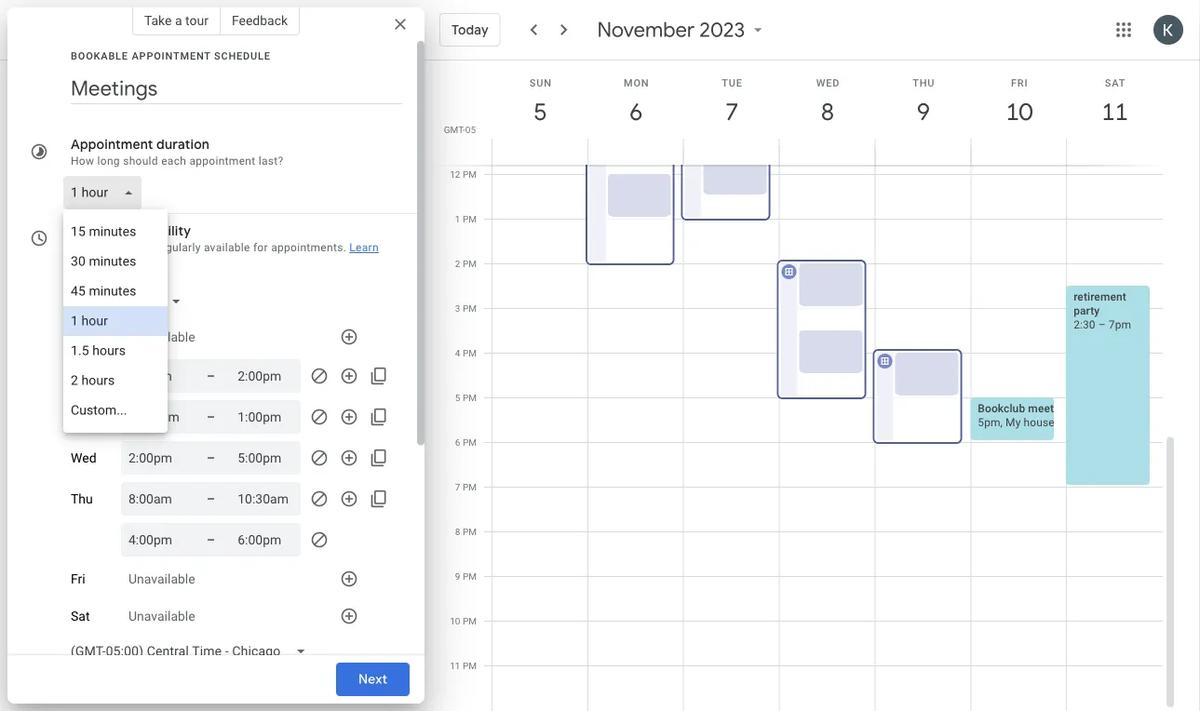 Task type: locate. For each thing, give the bounding box(es) containing it.
option
[[63, 217, 168, 247], [63, 247, 168, 277], [63, 277, 168, 306], [63, 306, 168, 336], [63, 336, 168, 366], [63, 366, 168, 396], [63, 396, 168, 426]]

meeting
[[1028, 402, 1070, 415]]

1 vertical spatial 10
[[450, 616, 461, 627]]

5 pm from the top
[[463, 347, 477, 359]]

7 inside tue 7
[[724, 96, 738, 127]]

1 vertical spatial sun
[[71, 329, 93, 345]]

wed for wed 8
[[816, 77, 840, 88]]

mon left start time on mondays text field
[[71, 369, 97, 384]]

sunday, november 5 element
[[519, 90, 562, 133]]

1 vertical spatial wed
[[71, 451, 96, 466]]

12 pm from the top
[[463, 660, 477, 671]]

– left end time on mondays text field
[[207, 368, 215, 384]]

unavailable
[[129, 329, 195, 345], [129, 572, 195, 587], [129, 609, 195, 624]]

05
[[465, 124, 476, 135]]

0 horizontal spatial 11
[[450, 660, 461, 671]]

6 pm
[[455, 437, 477, 448]]

mon for mon
[[71, 369, 97, 384]]

more
[[71, 256, 98, 269]]

1 horizontal spatial 5
[[533, 96, 546, 127]]

thu up thursday, november 9 element
[[913, 77, 935, 88]]

mon 6
[[624, 77, 649, 127]]

7 down 6 pm
[[455, 481, 461, 493]]

learn more link
[[71, 241, 379, 269]]

1 vertical spatial tue
[[71, 410, 92, 425]]

pm up the "9 pm"
[[463, 526, 477, 537]]

11 inside column header
[[1101, 96, 1127, 127]]

sun down more
[[71, 329, 93, 345]]

2 pm from the top
[[463, 213, 477, 224]]

you're
[[122, 241, 153, 254]]

each
[[161, 155, 186, 168]]

pm for 6 pm
[[463, 437, 477, 448]]

2 end time on thursdays text field from the top
[[238, 529, 294, 551]]

End time on Tuesdays text field
[[238, 406, 294, 428]]

0 horizontal spatial sun
[[71, 329, 93, 345]]

10 pm from the top
[[463, 571, 477, 582]]

appointment
[[189, 155, 256, 168]]

schedule
[[214, 50, 271, 61]]

1 pm from the top
[[463, 169, 477, 180]]

5 down 4
[[455, 392, 461, 403]]

tue for tue
[[71, 410, 92, 425]]

appointment
[[71, 136, 153, 153]]

1 horizontal spatial 10
[[1005, 96, 1032, 127]]

sat 11
[[1101, 77, 1127, 127]]

1 horizontal spatial mon
[[624, 77, 649, 88]]

0 horizontal spatial fri
[[71, 572, 85, 587]]

available
[[204, 241, 250, 254]]

1 vertical spatial 6
[[455, 437, 461, 448]]

– right start time on wednesdays text box
[[207, 450, 215, 466]]

retirement party 2:30 – 7pm
[[1074, 290, 1132, 331]]

pm down '8 pm'
[[463, 571, 477, 582]]

wed up wednesday, november 8 element on the right top of the page
[[816, 77, 840, 88]]

pm right 1
[[463, 213, 477, 224]]

7
[[724, 96, 738, 127], [455, 481, 461, 493]]

11
[[1101, 96, 1127, 127], [450, 660, 461, 671]]

tue up 'tuesday, november 7' element
[[722, 77, 743, 88]]

2 vertical spatial unavailable
[[129, 609, 195, 624]]

november
[[598, 17, 695, 43]]

thu left start time on thursdays text field
[[71, 491, 93, 507]]

1 horizontal spatial wed
[[816, 77, 840, 88]]

fri inside the fri 10
[[1011, 77, 1028, 88]]

sun up sunday, november 5 "element"
[[530, 77, 552, 88]]

0 vertical spatial 5
[[533, 96, 546, 127]]

– for mon
[[207, 368, 215, 384]]

sat
[[1105, 77, 1126, 88], [71, 609, 90, 624]]

0 vertical spatial unavailable
[[129, 329, 195, 345]]

6 pm from the top
[[463, 392, 477, 403]]

mon inside 6 column header
[[624, 77, 649, 88]]

0 vertical spatial 10
[[1005, 96, 1032, 127]]

0 vertical spatial end time on thursdays text field
[[238, 488, 294, 510]]

1 horizontal spatial 6
[[628, 96, 642, 127]]

pm for 2 pm
[[463, 258, 477, 269]]

7 pm
[[455, 481, 477, 493]]

1 vertical spatial mon
[[71, 369, 97, 384]]

regularly
[[156, 241, 201, 254]]

1 horizontal spatial 7
[[724, 96, 738, 127]]

retirement
[[1074, 290, 1127, 303]]

– right start time on thursdays text field
[[207, 491, 215, 507]]

pm
[[463, 169, 477, 180], [463, 213, 477, 224], [463, 258, 477, 269], [463, 303, 477, 314], [463, 347, 477, 359], [463, 392, 477, 403], [463, 437, 477, 448], [463, 481, 477, 493], [463, 526, 477, 537], [463, 571, 477, 582], [463, 616, 477, 627], [463, 660, 477, 671]]

0 vertical spatial sun
[[530, 77, 552, 88]]

0 vertical spatial thu
[[913, 77, 935, 88]]

Start time on Tuesdays text field
[[129, 406, 184, 428]]

pm for 10 pm
[[463, 616, 477, 627]]

2 unavailable from the top
[[129, 572, 195, 587]]

– right start time on tuesdays text box
[[207, 409, 215, 425]]

1 vertical spatial end time on thursdays text field
[[238, 529, 294, 551]]

– for thu
[[207, 491, 215, 507]]

1 vertical spatial unavailable
[[129, 572, 195, 587]]

set when you're regularly available for appointments.
[[71, 241, 347, 254]]

5 option from the top
[[63, 336, 168, 366]]

9 pm
[[455, 571, 477, 582]]

0 vertical spatial 11
[[1101, 96, 1127, 127]]

9 pm from the top
[[463, 526, 477, 537]]

november 2023
[[598, 17, 745, 43]]

1 horizontal spatial 9
[[916, 96, 929, 127]]

pm up 7 pm in the bottom of the page
[[463, 437, 477, 448]]

0 vertical spatial fri
[[1011, 77, 1028, 88]]

1 horizontal spatial tue
[[722, 77, 743, 88]]

0 horizontal spatial tue
[[71, 410, 92, 425]]

pm down the "9 pm"
[[463, 616, 477, 627]]

–
[[1099, 318, 1106, 331], [207, 368, 215, 384], [207, 409, 215, 425], [207, 450, 215, 466], [207, 491, 215, 507], [207, 532, 215, 548]]

End time on Thursdays text field
[[238, 488, 294, 510], [238, 529, 294, 551]]

8 pm from the top
[[463, 481, 477, 493]]

0 vertical spatial 6
[[628, 96, 642, 127]]

grid
[[432, 36, 1178, 712]]

– right 2:30
[[1099, 318, 1106, 331]]

thu inside 9 column header
[[913, 77, 935, 88]]

0 horizontal spatial thu
[[71, 491, 93, 507]]

next
[[358, 671, 387, 688]]

6 column header
[[588, 61, 684, 165]]

0 vertical spatial mon
[[624, 77, 649, 88]]

wed inside the 8 column header
[[816, 77, 840, 88]]

7 column header
[[683, 61, 780, 165]]

pm for 11 pm
[[463, 660, 477, 671]]

fri 10
[[1005, 77, 1032, 127]]

gmt-05
[[444, 124, 476, 135]]

1 horizontal spatial 11
[[1101, 96, 1127, 127]]

feedback button
[[221, 6, 300, 35]]

how
[[71, 155, 94, 168]]

5
[[533, 96, 546, 127], [455, 392, 461, 403]]

tue left start time on tuesdays text box
[[71, 410, 92, 425]]

house
[[1024, 416, 1055, 429]]

pm down 10 pm
[[463, 660, 477, 671]]

0 vertical spatial 8
[[820, 96, 833, 127]]

0 horizontal spatial 8
[[455, 526, 461, 537]]

learn more
[[71, 241, 379, 269]]

0 horizontal spatial 9
[[455, 571, 461, 582]]

take
[[144, 13, 172, 28]]

mon
[[624, 77, 649, 88], [71, 369, 97, 384]]

7 down 2023
[[724, 96, 738, 127]]

None field
[[63, 176, 149, 210]]

pm right "12"
[[463, 169, 477, 180]]

sun for sun
[[71, 329, 93, 345]]

1 vertical spatial sat
[[71, 609, 90, 624]]

0 horizontal spatial 7
[[455, 481, 461, 493]]

0 vertical spatial 7
[[724, 96, 738, 127]]

0 horizontal spatial mon
[[71, 369, 97, 384]]

,
[[1001, 416, 1003, 429]]

0 vertical spatial 9
[[916, 96, 929, 127]]

availability
[[124, 223, 191, 239]]

sun inside 5 column header
[[530, 77, 552, 88]]

1 vertical spatial 9
[[455, 571, 461, 582]]

10
[[1005, 96, 1032, 127], [450, 616, 461, 627]]

tue inside 7 column header
[[722, 77, 743, 88]]

6 up 7 pm in the bottom of the page
[[455, 437, 461, 448]]

6
[[628, 96, 642, 127], [455, 437, 461, 448]]

3 unavailable from the top
[[129, 609, 195, 624]]

pm right 4
[[463, 347, 477, 359]]

9 inside thu 9
[[916, 96, 929, 127]]

4 pm from the top
[[463, 303, 477, 314]]

1 end time on thursdays text field from the top
[[238, 488, 294, 510]]

party
[[1074, 304, 1100, 317]]

appointment
[[132, 50, 211, 61]]

sat inside sat 11
[[1105, 77, 1126, 88]]

wed
[[816, 77, 840, 88], [71, 451, 96, 466]]

6 down november
[[628, 96, 642, 127]]

0 vertical spatial tue
[[722, 77, 743, 88]]

1 vertical spatial fri
[[71, 572, 85, 587]]

1 horizontal spatial fri
[[1011, 77, 1028, 88]]

thu for thu
[[71, 491, 93, 507]]

1 vertical spatial 8
[[455, 526, 461, 537]]

sun for sun 5
[[530, 77, 552, 88]]

pm right 2
[[463, 258, 477, 269]]

5 inside sun 5
[[533, 96, 546, 127]]

1 vertical spatial thu
[[71, 491, 93, 507]]

– inside retirement party 2:30 – 7pm
[[1099, 318, 1106, 331]]

0 horizontal spatial 10
[[450, 616, 461, 627]]

general availability
[[71, 223, 191, 239]]

0 horizontal spatial sat
[[71, 609, 90, 624]]

fri for fri
[[71, 572, 85, 587]]

8 pm
[[455, 526, 477, 537]]

1 horizontal spatial sun
[[530, 77, 552, 88]]

unavailable for sat
[[129, 609, 195, 624]]

pm right 3
[[463, 303, 477, 314]]

tue
[[722, 77, 743, 88], [71, 410, 92, 425]]

1 horizontal spatial thu
[[913, 77, 935, 88]]

9
[[916, 96, 929, 127], [455, 571, 461, 582]]

3 pm from the top
[[463, 258, 477, 269]]

7 pm from the top
[[463, 437, 477, 448]]

0 horizontal spatial wed
[[71, 451, 96, 466]]

11 pm from the top
[[463, 616, 477, 627]]

0 vertical spatial wed
[[816, 77, 840, 88]]

pm down 6 pm
[[463, 481, 477, 493]]

1 horizontal spatial 8
[[820, 96, 833, 127]]

thu 9
[[913, 77, 935, 127]]

1 vertical spatial 7
[[455, 481, 461, 493]]

mon up the monday, november 6 element
[[624, 77, 649, 88]]

– right start time on thursdays text box on the left bottom of page
[[207, 532, 215, 548]]

0 vertical spatial sat
[[1105, 77, 1126, 88]]

3
[[455, 303, 461, 314]]

fri
[[1011, 77, 1028, 88], [71, 572, 85, 587]]

8
[[820, 96, 833, 127], [455, 526, 461, 537]]

wed for wed
[[71, 451, 96, 466]]

wed left start time on wednesdays text box
[[71, 451, 96, 466]]

5 right 05
[[533, 96, 546, 127]]

unavailable for sun
[[129, 329, 195, 345]]

thu
[[913, 77, 935, 88], [71, 491, 93, 507]]

1 vertical spatial 5
[[455, 392, 461, 403]]

1 unavailable from the top
[[129, 329, 195, 345]]

pm up 6 pm
[[463, 392, 477, 403]]

1 horizontal spatial sat
[[1105, 77, 1126, 88]]

sun
[[530, 77, 552, 88], [71, 329, 93, 345]]

sat for sat 11
[[1105, 77, 1126, 88]]



Task type: describe. For each thing, give the bounding box(es) containing it.
last?
[[259, 155, 283, 168]]

Start time on Thursdays text field
[[129, 488, 184, 510]]

learn
[[350, 241, 379, 254]]

10 inside column header
[[1005, 96, 1032, 127]]

2:30
[[1074, 318, 1096, 331]]

appointment duration how long should each appointment last?
[[71, 136, 283, 168]]

pm for 4 pm
[[463, 347, 477, 359]]

6 inside the mon 6
[[628, 96, 642, 127]]

10 column header
[[971, 61, 1067, 165]]

12 pm
[[450, 169, 477, 180]]

pm for 9 pm
[[463, 571, 477, 582]]

bookable appointment schedule
[[71, 50, 271, 61]]

gmt-
[[444, 124, 465, 135]]

long
[[97, 155, 120, 168]]

set
[[71, 241, 88, 254]]

2023
[[700, 17, 745, 43]]

wednesday, november 8 element
[[807, 90, 849, 133]]

3 pm
[[455, 303, 477, 314]]

thursday, november 9 element
[[902, 90, 945, 133]]

pm for 12 pm
[[463, 169, 477, 180]]

4 pm
[[455, 347, 477, 359]]

for
[[253, 241, 268, 254]]

a
[[175, 13, 182, 28]]

tue 7
[[722, 77, 743, 127]]

3 option from the top
[[63, 277, 168, 306]]

End time on Wednesdays text field
[[238, 447, 294, 469]]

general
[[71, 223, 121, 239]]

End time on Mondays text field
[[238, 365, 294, 387]]

pm for 5 pm
[[463, 392, 477, 403]]

Add title text field
[[71, 75, 402, 102]]

pm for 7 pm
[[463, 481, 477, 493]]

end time on thursdays text field for start time on thursdays text box on the left bottom of page
[[238, 529, 294, 551]]

4
[[455, 347, 461, 359]]

sat for sat
[[71, 609, 90, 624]]

my
[[1006, 416, 1021, 429]]

5 column header
[[492, 61, 588, 165]]

4 option from the top
[[63, 306, 168, 336]]

today
[[452, 21, 489, 38]]

– for wed
[[207, 450, 215, 466]]

12
[[450, 169, 461, 180]]

1
[[455, 213, 461, 224]]

tuesday, november 7 element
[[711, 90, 754, 133]]

saturday, november 11 element
[[1094, 90, 1137, 133]]

grid containing 5
[[432, 36, 1178, 712]]

1 option from the top
[[63, 217, 168, 247]]

mon for mon 6
[[624, 77, 649, 88]]

when
[[91, 241, 119, 254]]

thu for thu 9
[[913, 77, 935, 88]]

bookclub
[[978, 402, 1026, 415]]

bookclub meeting 5pm , my house
[[978, 402, 1070, 429]]

next button
[[336, 657, 410, 702]]

6 option from the top
[[63, 366, 168, 396]]

pm for 8 pm
[[463, 526, 477, 537]]

tour
[[185, 13, 209, 28]]

8 inside wed 8
[[820, 96, 833, 127]]

7pm
[[1109, 318, 1132, 331]]

end time on thursdays text field for start time on thursdays text field
[[238, 488, 294, 510]]

unavailable for fri
[[129, 572, 195, 587]]

10 pm
[[450, 616, 477, 627]]

fri for fri 10
[[1011, 77, 1028, 88]]

7 option from the top
[[63, 396, 168, 426]]

duration
[[156, 136, 210, 153]]

pm for 3 pm
[[463, 303, 477, 314]]

2 option from the top
[[63, 247, 168, 277]]

5pm
[[978, 416, 1001, 429]]

feedback
[[232, 13, 288, 28]]

tue for tue 7
[[722, 77, 743, 88]]

monday, november 6 element
[[615, 90, 658, 133]]

today button
[[440, 7, 501, 52]]

appointments.
[[271, 241, 347, 254]]

Start time on Wednesdays text field
[[129, 447, 184, 469]]

– for tue
[[207, 409, 215, 425]]

11 column header
[[1066, 61, 1163, 165]]

1 pm
[[455, 213, 477, 224]]

8 column header
[[779, 61, 876, 165]]

2
[[455, 258, 461, 269]]

wed 8
[[816, 77, 840, 127]]

duration list box
[[63, 210, 168, 433]]

friday, november 10 element
[[998, 90, 1041, 133]]

pm for 1 pm
[[463, 213, 477, 224]]

Start time on Mondays text field
[[129, 365, 184, 387]]

2 pm
[[455, 258, 477, 269]]

november 2023 button
[[590, 17, 775, 43]]

0 horizontal spatial 6
[[455, 437, 461, 448]]

9 column header
[[875, 61, 972, 165]]

5 pm
[[455, 392, 477, 403]]

take a tour
[[144, 13, 209, 28]]

take a tour button
[[132, 6, 221, 35]]

0 horizontal spatial 5
[[455, 392, 461, 403]]

should
[[123, 155, 158, 168]]

sun 5
[[530, 77, 552, 127]]

bookable
[[71, 50, 128, 61]]

11 pm
[[450, 660, 477, 671]]

1 vertical spatial 11
[[450, 660, 461, 671]]

Start time on Thursdays text field
[[129, 529, 184, 551]]



Task type: vqa. For each thing, say whether or not it's contained in the screenshot.
Fri's Unavailable
yes



